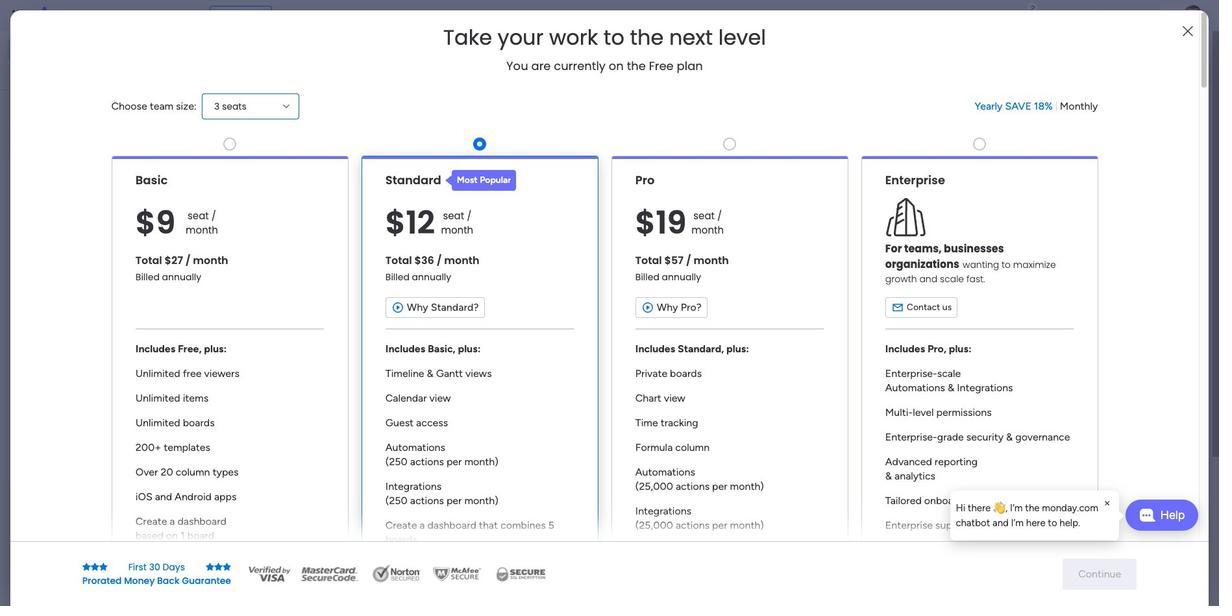 Task type: vqa. For each thing, say whether or not it's contained in the screenshot.
Invite members Image
yes



Task type: describe. For each thing, give the bounding box(es) containing it.
help image
[[1135, 9, 1148, 22]]

1 horizontal spatial add to favorites image
[[899, 237, 912, 250]]

search everything image
[[1107, 9, 1120, 22]]

norton secured image
[[368, 565, 426, 584]]

notifications image
[[989, 9, 1002, 22]]

basic tier selected option
[[111, 156, 348, 586]]

mcafee secure image
[[431, 565, 483, 584]]

chat bot icon image
[[1139, 509, 1156, 522]]

2 star image from the left
[[99, 563, 108, 572]]

section head inside 'standard tier selected' option
[[445, 170, 517, 191]]

mastercard secure code image
[[297, 565, 362, 584]]

getting started element
[[966, 473, 1161, 525]]

select product image
[[12, 9, 25, 22]]

2 star image from the left
[[206, 563, 214, 572]]

1 horizontal spatial terry turtle image
[[1183, 5, 1204, 26]]

ssl encrypted image
[[488, 565, 553, 584]]

1 vertical spatial option
[[8, 61, 158, 82]]

2 vertical spatial option
[[0, 154, 166, 156]]

quick search results list box
[[240, 121, 935, 453]]

update feed image
[[1018, 9, 1031, 22]]

add to favorites image
[[670, 237, 683, 250]]

billing cycle selection group
[[975, 99, 1098, 114]]

tier options list box
[[111, 132, 1098, 586]]



Task type: locate. For each thing, give the bounding box(es) containing it.
component image
[[714, 257, 726, 269]]

terry turtle image up verified by visa image
[[270, 534, 296, 560]]

verified by visa image
[[247, 565, 292, 584]]

0 horizontal spatial star image
[[91, 563, 99, 572]]

3 star image from the left
[[214, 563, 223, 572]]

1 vertical spatial add to favorites image
[[441, 396, 454, 409]]

0 vertical spatial option
[[8, 39, 158, 60]]

templates image image
[[978, 261, 1149, 351]]

monday marketplace image
[[1075, 9, 1088, 22]]

check circle image
[[986, 139, 994, 148]]

2 horizontal spatial star image
[[214, 563, 223, 572]]

option
[[8, 39, 158, 60], [8, 61, 158, 82], [0, 154, 166, 156]]

0 horizontal spatial add to favorites image
[[441, 396, 454, 409]]

0 vertical spatial add to favorites image
[[899, 237, 912, 250]]

list box
[[0, 152, 166, 462]]

remove from favorites image
[[441, 237, 454, 250]]

heading
[[443, 26, 766, 49]]

2 element
[[371, 489, 386, 505], [371, 489, 386, 505]]

1 star image from the left
[[91, 563, 99, 572]]

star image
[[82, 563, 91, 572], [99, 563, 108, 572], [214, 563, 223, 572]]

standard tier selected option
[[361, 156, 598, 586]]

section head
[[445, 170, 517, 191]]

0 horizontal spatial terry turtle image
[[270, 534, 296, 560]]

3 star image from the left
[[223, 563, 231, 572]]

dialog
[[951, 491, 1120, 541]]

terry turtle image
[[1183, 5, 1204, 26], [270, 534, 296, 560]]

1 horizontal spatial star image
[[206, 563, 214, 572]]

add to favorites image
[[899, 237, 912, 250], [441, 396, 454, 409]]

see plans image
[[215, 8, 227, 23]]

0 horizontal spatial star image
[[82, 563, 91, 572]]

pro tier selected option
[[611, 156, 848, 586]]

star image
[[91, 563, 99, 572], [206, 563, 214, 572], [223, 563, 231, 572]]

2 horizontal spatial star image
[[223, 563, 231, 572]]

1 horizontal spatial star image
[[99, 563, 108, 572]]

1 vertical spatial terry turtle image
[[270, 534, 296, 560]]

help center element
[[966, 536, 1161, 588]]

1 star image from the left
[[82, 563, 91, 572]]

invite members image
[[1046, 9, 1059, 22]]

2 image
[[1027, 1, 1039, 15]]

terry turtle image
[[270, 581, 296, 607]]

terry turtle image right help icon
[[1183, 5, 1204, 26]]

close recently visited image
[[240, 106, 255, 121]]

0 vertical spatial terry turtle image
[[1183, 5, 1204, 26]]

circle o image
[[986, 155, 994, 165]]

enterprise tier selected option
[[861, 156, 1098, 586]]



